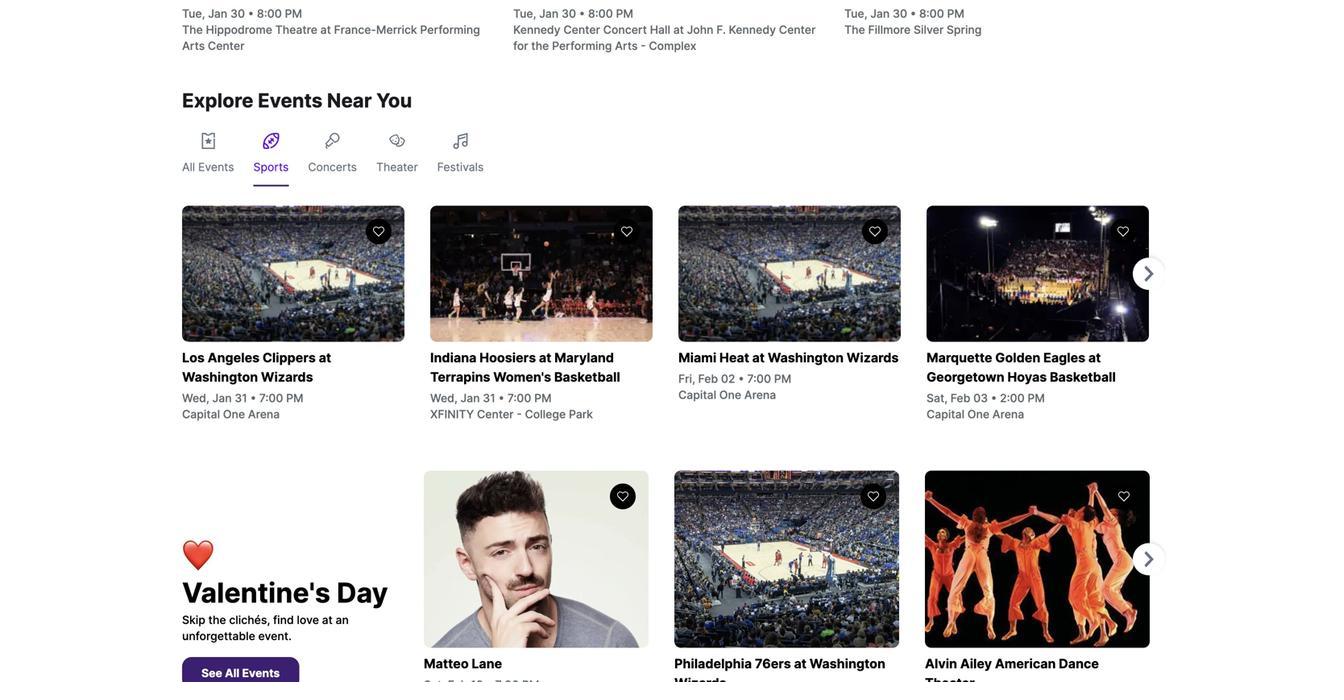 Task type: describe. For each thing, give the bounding box(es) containing it.
los angeles clippers at washington wizards wed, jan 31 • 7:00 pm capital one arena
[[182, 350, 331, 421]]

eagles
[[1044, 350, 1086, 366]]

• inside tue, jan 30 • 8:00 pm the hippodrome theatre at france-merrick performing arts center
[[248, 7, 254, 21]]

france-
[[334, 23, 376, 37]]

the inside tue, jan 30 • 8:00 pm kennedy center concert hall at john f. kennedy center for the performing arts - complex
[[531, 39, 549, 53]]

arts inside tue, jan 30 • 8:00 pm kennedy center concert hall at john f. kennedy center for the performing arts - complex
[[615, 39, 638, 53]]

golden
[[995, 350, 1041, 366]]

xfinity
[[430, 408, 474, 421]]

see all events button
[[182, 657, 299, 683]]

basketball for maryland
[[554, 369, 620, 385]]

0 vertical spatial all
[[182, 160, 195, 174]]

basketball for at
[[1050, 369, 1116, 385]]

pm inside tue, jan 30 • 8:00 pm the fillmore silver spring
[[947, 7, 965, 21]]

8:00 for silver
[[919, 7, 944, 21]]

concert
[[603, 23, 647, 37]]

hoyas
[[1008, 369, 1047, 385]]

0 vertical spatial theater
[[376, 160, 418, 174]]

at inside miami heat at washington wizards fri, feb 02 • 7:00 pm capital one arena
[[752, 350, 765, 366]]

2 kennedy from the left
[[729, 23, 776, 37]]

feb inside marquette golden eagles at georgetown hoyas basketball sat, feb 03 • 2:00 pm capital one arena
[[951, 392, 971, 405]]

the inside the skip the clichés, find love at an unforgettable event.
[[208, 613, 226, 627]]

unforgettable
[[182, 630, 255, 643]]

see
[[201, 667, 222, 680]]

• inside miami heat at washington wizards fri, feb 02 • 7:00 pm capital one arena
[[738, 372, 744, 386]]

georgetown
[[927, 369, 1005, 385]]

pm inside marquette golden eagles at georgetown hoyas basketball sat, feb 03 • 2:00 pm capital one arena
[[1028, 392, 1045, 405]]

college
[[525, 408, 566, 421]]

performing inside tue, jan 30 • 8:00 pm kennedy center concert hall at john f. kennedy center for the performing arts - complex
[[552, 39, 612, 53]]

30 for hippodrome
[[230, 7, 245, 21]]

arena inside miami heat at washington wizards fri, feb 02 • 7:00 pm capital one arena
[[744, 388, 776, 402]]

center for basketball
[[477, 408, 514, 421]]

philadelphia 76ers at washington wizards
[[674, 656, 886, 683]]

see all events
[[201, 667, 280, 680]]

2:00
[[1000, 392, 1025, 405]]

jan inside los angeles clippers at washington wizards wed, jan 31 • 7:00 pm capital one arena
[[212, 392, 232, 405]]

02
[[721, 372, 735, 386]]

alvin ailey american dance theater
[[925, 656, 1099, 683]]

washington for philadelphia
[[810, 656, 886, 672]]

at inside the indiana hoosiers at maryland terrapins women's basketball wed, jan 31 • 7:00 pm xfinity center - college park
[[539, 350, 552, 366]]

an
[[336, 613, 349, 627]]

washington inside los angeles clippers at washington wizards wed, jan 31 • 7:00 pm capital one arena
[[182, 369, 258, 385]]

f.
[[717, 23, 726, 37]]

valentine's
[[182, 576, 330, 609]]

8:00 for theatre
[[257, 7, 282, 21]]

31 inside los angeles clippers at washington wizards wed, jan 31 • 7:00 pm capital one arena
[[235, 392, 247, 405]]

- inside tue, jan 30 • 8:00 pm kennedy center concert hall at john f. kennedy center for the performing arts - complex
[[641, 39, 646, 53]]

hippodrome
[[206, 23, 272, 37]]

the for the fillmore silver spring
[[845, 23, 865, 37]]

7:00 inside los angeles clippers at washington wizards wed, jan 31 • 7:00 pm capital one arena
[[259, 392, 283, 405]]

women's
[[493, 369, 551, 385]]

jan for fillmore
[[870, 7, 890, 21]]

jan for hippodrome
[[208, 7, 227, 21]]

alvin ailey american dance theater link
[[925, 471, 1150, 683]]

events inside button
[[242, 667, 280, 680]]

one inside miami heat at washington wizards fri, feb 02 • 7:00 pm capital one arena
[[719, 388, 741, 402]]

at inside the skip the clichés, find love at an unforgettable event.
[[322, 613, 333, 627]]

skip the clichés, find love at an unforgettable event.
[[182, 613, 349, 643]]

complex
[[649, 39, 697, 53]]

one inside los angeles clippers at washington wizards wed, jan 31 • 7:00 pm capital one arena
[[223, 408, 245, 421]]

performing inside tue, jan 30 • 8:00 pm the hippodrome theatre at france-merrick performing arts center
[[420, 23, 480, 37]]

pm inside los angeles clippers at washington wizards wed, jan 31 • 7:00 pm capital one arena
[[286, 392, 303, 405]]

clichés,
[[229, 613, 270, 627]]

theatre
[[275, 23, 317, 37]]

all events
[[182, 160, 234, 174]]

30 for center
[[562, 7, 576, 21]]

indiana
[[430, 350, 477, 366]]

spring
[[947, 23, 982, 37]]

near
[[327, 89, 372, 112]]

marquette
[[927, 350, 992, 366]]

capital inside marquette golden eagles at georgetown hoyas basketball sat, feb 03 • 2:00 pm capital one arena
[[927, 408, 965, 421]]

tue, for tue, jan 30 • 8:00 pm the hippodrome theatre at france-merrick performing arts center
[[182, 7, 205, 21]]

silver
[[914, 23, 944, 37]]

philadelphia
[[674, 656, 752, 672]]

john
[[687, 23, 714, 37]]

fillmore
[[868, 23, 911, 37]]

sports
[[253, 160, 289, 174]]



Task type: locate. For each thing, give the bounding box(es) containing it.
one down the 02
[[719, 388, 741, 402]]

- left college
[[517, 408, 522, 421]]

7:00 down women's
[[507, 392, 531, 405]]

washington right 76ers
[[810, 656, 886, 672]]

miami
[[679, 350, 717, 366]]

1 vertical spatial the
[[208, 613, 226, 627]]

the inside tue, jan 30 • 8:00 pm the fillmore silver spring
[[845, 23, 865, 37]]

0 horizontal spatial basketball
[[554, 369, 620, 385]]

at inside marquette golden eagles at georgetown hoyas basketball sat, feb 03 • 2:00 pm capital one arena
[[1089, 350, 1101, 366]]

tue, inside tue, jan 30 • 8:00 pm kennedy center concert hall at john f. kennedy center for the performing arts - complex
[[513, 7, 536, 21]]

love
[[297, 613, 319, 627]]

8:00 inside tue, jan 30 • 8:00 pm the fillmore silver spring
[[919, 7, 944, 21]]

all
[[182, 160, 195, 174], [225, 667, 240, 680]]

2 horizontal spatial 7:00
[[747, 372, 771, 386]]

1 vertical spatial theater
[[925, 676, 975, 683]]

terrapins
[[430, 369, 490, 385]]

washington for miami
[[768, 350, 844, 366]]

skip
[[182, 613, 205, 627]]

wizards inside miami heat at washington wizards fri, feb 02 • 7:00 pm capital one arena
[[847, 350, 899, 366]]

basketball inside marquette golden eagles at georgetown hoyas basketball sat, feb 03 • 2:00 pm capital one arena
[[1050, 369, 1116, 385]]

the left hippodrome
[[182, 23, 203, 37]]

7:00 right the 02
[[747, 372, 771, 386]]

2 8:00 from the left
[[588, 7, 613, 21]]

concerts
[[308, 160, 357, 174]]

at
[[320, 23, 331, 37], [673, 23, 684, 37], [319, 350, 331, 366], [539, 350, 552, 366], [752, 350, 765, 366], [1089, 350, 1101, 366], [322, 613, 333, 627], [794, 656, 807, 672]]

2 30 from the left
[[562, 7, 576, 21]]

• inside marquette golden eagles at georgetown hoyas basketball sat, feb 03 • 2:00 pm capital one arena
[[991, 392, 997, 405]]

wizards inside los angeles clippers at washington wizards wed, jan 31 • 7:00 pm capital one arena
[[261, 369, 313, 385]]

1 horizontal spatial 31
[[483, 392, 496, 405]]

8:00 up concert
[[588, 7, 613, 21]]

1 horizontal spatial basketball
[[1050, 369, 1116, 385]]

1 horizontal spatial 30
[[562, 7, 576, 21]]

see all events link
[[182, 644, 299, 683]]

wed, up xfinity
[[430, 392, 458, 405]]

explore
[[182, 89, 253, 112]]

8:00 up theatre
[[257, 7, 282, 21]]

31 down angeles
[[235, 392, 247, 405]]

• inside the indiana hoosiers at maryland terrapins women's basketball wed, jan 31 • 7:00 pm xfinity center - college park
[[498, 392, 504, 405]]

arena inside los angeles clippers at washington wizards wed, jan 31 • 7:00 pm capital one arena
[[248, 408, 280, 421]]

kennedy
[[513, 23, 561, 37], [729, 23, 776, 37]]

pm up college
[[534, 392, 552, 405]]

1 horizontal spatial capital
[[679, 388, 716, 402]]

8:00 inside tue, jan 30 • 8:00 pm the hippodrome theatre at france-merrick performing arts center
[[257, 7, 282, 21]]

matteo lane link
[[424, 471, 649, 683]]

at inside los angeles clippers at washington wizards wed, jan 31 • 7:00 pm capital one arena
[[319, 350, 331, 366]]

2 horizontal spatial capital
[[927, 408, 965, 421]]

arena inside marquette golden eagles at georgetown hoyas basketball sat, feb 03 • 2:00 pm capital one arena
[[993, 408, 1024, 421]]

for
[[513, 39, 528, 53]]

2 horizontal spatial arena
[[993, 408, 1024, 421]]

1 horizontal spatial wed,
[[430, 392, 458, 405]]

center inside the indiana hoosiers at maryland terrapins women's basketball wed, jan 31 • 7:00 pm xfinity center - college park
[[477, 408, 514, 421]]

2 vertical spatial wizards
[[674, 676, 727, 683]]

1 horizontal spatial wizards
[[674, 676, 727, 683]]

the up unforgettable
[[208, 613, 226, 627]]

1 the from the left
[[182, 23, 203, 37]]

0 horizontal spatial -
[[517, 408, 522, 421]]

2 horizontal spatial one
[[968, 408, 990, 421]]

2 the from the left
[[845, 23, 865, 37]]

you
[[376, 89, 412, 112]]

lane
[[472, 656, 502, 672]]

one down angeles
[[223, 408, 245, 421]]

1 vertical spatial wizards
[[261, 369, 313, 385]]

1 horizontal spatial events
[[242, 667, 280, 680]]

center for kennedy
[[779, 23, 816, 37]]

8:00 for concert
[[588, 7, 613, 21]]

0 horizontal spatial the
[[208, 613, 226, 627]]

arena down heat
[[744, 388, 776, 402]]

feb inside miami heat at washington wizards fri, feb 02 • 7:00 pm capital one arena
[[698, 372, 718, 386]]

at right clippers
[[319, 350, 331, 366]]

basketball
[[554, 369, 620, 385], [1050, 369, 1116, 385]]

03
[[974, 392, 988, 405]]

2 arts from the left
[[615, 39, 638, 53]]

tue, jan 30 • 8:00 pm the fillmore silver spring
[[845, 7, 982, 37]]

arts down concert
[[615, 39, 638, 53]]

wizards inside philadelphia 76ers at washington wizards
[[674, 676, 727, 683]]

event.
[[258, 630, 292, 643]]

events
[[258, 89, 323, 112]]

0 vertical spatial performing
[[420, 23, 480, 37]]

tue, for tue, jan 30 • 8:00 pm kennedy center concert hall at john f. kennedy center for the performing arts - complex
[[513, 7, 536, 21]]

pm up theatre
[[285, 7, 302, 21]]

valentine's day
[[182, 576, 388, 609]]

explore events near you
[[182, 89, 412, 112]]

arena down clippers
[[248, 408, 280, 421]]

• inside tue, jan 30 • 8:00 pm the fillmore silver spring
[[910, 7, 916, 21]]

pm inside the indiana hoosiers at maryland terrapins women's basketball wed, jan 31 • 7:00 pm xfinity center - college park
[[534, 392, 552, 405]]

jan inside tue, jan 30 • 8:00 pm the hippodrome theatre at france-merrick performing arts center
[[208, 7, 227, 21]]

center right xfinity
[[477, 408, 514, 421]]

-
[[641, 39, 646, 53], [517, 408, 522, 421]]

30 for fillmore
[[893, 7, 907, 21]]

1 8:00 from the left
[[257, 7, 282, 21]]

miami heat at washington wizards fri, feb 02 • 7:00 pm capital one arena
[[679, 350, 899, 402]]

theater left festivals
[[376, 160, 418, 174]]

1 horizontal spatial the
[[531, 39, 549, 53]]

0 vertical spatial -
[[641, 39, 646, 53]]

0 horizontal spatial tue,
[[182, 7, 205, 21]]

1 31 from the left
[[235, 392, 247, 405]]

- down concert
[[641, 39, 646, 53]]

2 31 from the left
[[483, 392, 496, 405]]

8:00 up the silver
[[919, 7, 944, 21]]

0 horizontal spatial events
[[198, 160, 234, 174]]

0 horizontal spatial capital
[[182, 408, 220, 421]]

jan for center
[[539, 7, 559, 21]]

the for the hippodrome theatre at france-merrick performing arts center
[[182, 23, 203, 37]]

1 basketball from the left
[[554, 369, 620, 385]]

7:00 down clippers
[[259, 392, 283, 405]]

one
[[719, 388, 741, 402], [223, 408, 245, 421], [968, 408, 990, 421]]

basketball inside the indiana hoosiers at maryland terrapins women's basketball wed, jan 31 • 7:00 pm xfinity center - college park
[[554, 369, 620, 385]]

8:00
[[257, 7, 282, 21], [588, 7, 613, 21], [919, 7, 944, 21]]

1 30 from the left
[[230, 7, 245, 21]]

performing down concert
[[552, 39, 612, 53]]

the right for
[[531, 39, 549, 53]]

washington inside miami heat at washington wizards fri, feb 02 • 7:00 pm capital one arena
[[768, 350, 844, 366]]

0 horizontal spatial arts
[[182, 39, 205, 53]]

31 inside the indiana hoosiers at maryland terrapins women's basketball wed, jan 31 • 7:00 pm xfinity center - college park
[[483, 392, 496, 405]]

1 horizontal spatial 7:00
[[507, 392, 531, 405]]

wizards for philadelphia 76ers at washington wizards
[[674, 676, 727, 683]]

0 vertical spatial washington
[[768, 350, 844, 366]]

capital inside los angeles clippers at washington wizards wed, jan 31 • 7:00 pm capital one arena
[[182, 408, 220, 421]]

7:00
[[747, 372, 771, 386], [259, 392, 283, 405], [507, 392, 531, 405]]

7:00 inside miami heat at washington wizards fri, feb 02 • 7:00 pm capital one arena
[[747, 372, 771, 386]]

one inside marquette golden eagles at georgetown hoyas basketball sat, feb 03 • 2:00 pm capital one arena
[[968, 408, 990, 421]]

the left fillmore
[[845, 23, 865, 37]]

at right heat
[[752, 350, 765, 366]]

2 tue, from the left
[[513, 7, 536, 21]]

0 horizontal spatial arena
[[248, 408, 280, 421]]

heat
[[720, 350, 749, 366]]

theater inside alvin ailey american dance theater
[[925, 676, 975, 683]]

0 vertical spatial events
[[198, 160, 234, 174]]

at up "complex"
[[673, 23, 684, 37]]

pm down the hoyas
[[1028, 392, 1045, 405]]

at right 76ers
[[794, 656, 807, 672]]

1 arts from the left
[[182, 39, 205, 53]]

0 horizontal spatial wizards
[[261, 369, 313, 385]]

center inside tue, jan 30 • 8:00 pm the hippodrome theatre at france-merrick performing arts center
[[208, 39, 245, 53]]

center down hippodrome
[[208, 39, 245, 53]]

0 horizontal spatial wed,
[[182, 392, 209, 405]]

1 tue, from the left
[[182, 7, 205, 21]]

31 down terrapins
[[483, 392, 496, 405]]

pm right the 02
[[774, 372, 792, 386]]

hoosiers
[[480, 350, 536, 366]]

at inside philadelphia 76ers at washington wizards
[[794, 656, 807, 672]]

2 wed, from the left
[[430, 392, 458, 405]]

the inside tue, jan 30 • 8:00 pm the hippodrome theatre at france-merrick performing arts center
[[182, 23, 203, 37]]

washington down angeles
[[182, 369, 258, 385]]

center for the
[[208, 39, 245, 53]]

maryland
[[554, 350, 614, 366]]

sat,
[[927, 392, 948, 405]]

pm up spring
[[947, 7, 965, 21]]

1 horizontal spatial arena
[[744, 388, 776, 402]]

hall
[[650, 23, 670, 37]]

30 inside tue, jan 30 • 8:00 pm kennedy center concert hall at john f. kennedy center for the performing arts - complex
[[562, 7, 576, 21]]

1 horizontal spatial kennedy
[[729, 23, 776, 37]]

1 vertical spatial all
[[225, 667, 240, 680]]

feb
[[698, 372, 718, 386], [951, 392, 971, 405]]

0 horizontal spatial kennedy
[[513, 23, 561, 37]]

ailey
[[960, 656, 992, 672]]

pm inside tue, jan 30 • 8:00 pm kennedy center concert hall at john f. kennedy center for the performing arts - complex
[[616, 7, 633, 21]]

dance
[[1059, 656, 1099, 672]]

tue, inside tue, jan 30 • 8:00 pm the hippodrome theatre at france-merrick performing arts center
[[182, 7, 205, 21]]

kennedy up for
[[513, 23, 561, 37]]

3 30 from the left
[[893, 7, 907, 21]]

1 horizontal spatial arts
[[615, 39, 638, 53]]

30
[[230, 7, 245, 21], [562, 7, 576, 21], [893, 7, 907, 21]]

center
[[564, 23, 600, 37], [779, 23, 816, 37], [208, 39, 245, 53], [477, 408, 514, 421]]

washington inside philadelphia 76ers at washington wizards
[[810, 656, 886, 672]]

2 horizontal spatial 8:00
[[919, 7, 944, 21]]

matteo lane
[[424, 656, 502, 672]]

0 horizontal spatial 31
[[235, 392, 247, 405]]

1 horizontal spatial theater
[[925, 676, 975, 683]]

2 horizontal spatial tue,
[[845, 7, 867, 21]]

park
[[569, 408, 593, 421]]

at right the eagles
[[1089, 350, 1101, 366]]

7:00 inside the indiana hoosiers at maryland terrapins women's basketball wed, jan 31 • 7:00 pm xfinity center - college park
[[507, 392, 531, 405]]

2 horizontal spatial 30
[[893, 7, 907, 21]]

basketball down the eagles
[[1050, 369, 1116, 385]]

arena
[[744, 388, 776, 402], [248, 408, 280, 421], [993, 408, 1024, 421]]

los
[[182, 350, 205, 366]]

find
[[273, 613, 294, 627]]

at left an
[[322, 613, 333, 627]]

0 horizontal spatial 7:00
[[259, 392, 283, 405]]

arts up "explore"
[[182, 39, 205, 53]]

american
[[995, 656, 1056, 672]]

8:00 inside tue, jan 30 • 8:00 pm kennedy center concert hall at john f. kennedy center for the performing arts - complex
[[588, 7, 613, 21]]

0 vertical spatial the
[[531, 39, 549, 53]]

theater down alvin
[[925, 676, 975, 683]]

1 vertical spatial washington
[[182, 369, 258, 385]]

one down 03 on the right bottom of page
[[968, 408, 990, 421]]

tue, jan 30 • 8:00 pm kennedy center concert hall at john f. kennedy center for the performing arts - complex
[[513, 7, 816, 53]]

center left concert
[[564, 23, 600, 37]]

all down "explore"
[[182, 160, 195, 174]]

wed, down los
[[182, 392, 209, 405]]

pm up concert
[[616, 7, 633, 21]]

1 horizontal spatial all
[[225, 667, 240, 680]]

3 tue, from the left
[[845, 7, 867, 21]]

tue,
[[182, 7, 205, 21], [513, 7, 536, 21], [845, 7, 867, 21]]

clippers
[[263, 350, 316, 366]]

tue, for tue, jan 30 • 8:00 pm the fillmore silver spring
[[845, 7, 867, 21]]

0 vertical spatial wizards
[[847, 350, 899, 366]]

1 horizontal spatial -
[[641, 39, 646, 53]]

at inside tue, jan 30 • 8:00 pm the hippodrome theatre at france-merrick performing arts center
[[320, 23, 331, 37]]

1 kennedy from the left
[[513, 23, 561, 37]]

the
[[531, 39, 549, 53], [208, 613, 226, 627]]

0 horizontal spatial theater
[[376, 160, 418, 174]]

at up women's
[[539, 350, 552, 366]]

indiana hoosiers at maryland terrapins women's basketball wed, jan 31 • 7:00 pm xfinity center - college park
[[430, 350, 620, 421]]

2 vertical spatial washington
[[810, 656, 886, 672]]

philadelphia 76ers at washington wizards link
[[674, 471, 899, 683]]

1 horizontal spatial 8:00
[[588, 7, 613, 21]]

1 horizontal spatial performing
[[552, 39, 612, 53]]

1 horizontal spatial the
[[845, 23, 865, 37]]

0 horizontal spatial all
[[182, 160, 195, 174]]

fri,
[[679, 372, 695, 386]]

performing
[[420, 23, 480, 37], [552, 39, 612, 53]]

capital inside miami heat at washington wizards fri, feb 02 • 7:00 pm capital one arena
[[679, 388, 716, 402]]

jan inside tue, jan 30 • 8:00 pm the fillmore silver spring
[[870, 7, 890, 21]]

angeles
[[208, 350, 260, 366]]

arts
[[182, 39, 205, 53], [615, 39, 638, 53]]

matteo
[[424, 656, 469, 672]]

pm down clippers
[[286, 392, 303, 405]]

marquette golden eagles at georgetown hoyas basketball sat, feb 03 • 2:00 pm capital one arena
[[927, 350, 1116, 421]]

washington
[[768, 350, 844, 366], [182, 369, 258, 385], [810, 656, 886, 672]]

0 horizontal spatial performing
[[420, 23, 480, 37]]

at right theatre
[[320, 23, 331, 37]]

pm
[[285, 7, 302, 21], [616, 7, 633, 21], [947, 7, 965, 21], [774, 372, 792, 386], [286, 392, 303, 405], [534, 392, 552, 405], [1028, 392, 1045, 405]]

festivals
[[437, 160, 484, 174]]

performing right merrick
[[420, 23, 480, 37]]

3 8:00 from the left
[[919, 7, 944, 21]]

pm inside miami heat at washington wizards fri, feb 02 • 7:00 pm capital one arena
[[774, 372, 792, 386]]

events
[[198, 160, 234, 174], [242, 667, 280, 680]]

feb left the 02
[[698, 372, 718, 386]]

alvin
[[925, 656, 957, 672]]

0 horizontal spatial one
[[223, 408, 245, 421]]

jan inside the indiana hoosiers at maryland terrapins women's basketball wed, jan 31 • 7:00 pm xfinity center - college park
[[461, 392, 480, 405]]

1 horizontal spatial feb
[[951, 392, 971, 405]]

1 horizontal spatial tue,
[[513, 7, 536, 21]]

feb left 03 on the right bottom of page
[[951, 392, 971, 405]]

center right f.
[[779, 23, 816, 37]]

capital
[[679, 388, 716, 402], [182, 408, 220, 421], [927, 408, 965, 421]]

1 vertical spatial events
[[242, 667, 280, 680]]

wizards for miami heat at washington wizards fri, feb 02 • 7:00 pm capital one arena
[[847, 350, 899, 366]]

kennedy right f.
[[729, 23, 776, 37]]

washington right heat
[[768, 350, 844, 366]]

pm inside tue, jan 30 • 8:00 pm the hippodrome theatre at france-merrick performing arts center
[[285, 7, 302, 21]]

0 horizontal spatial the
[[182, 23, 203, 37]]

•
[[248, 7, 254, 21], [579, 7, 585, 21], [910, 7, 916, 21], [738, 372, 744, 386], [250, 392, 256, 405], [498, 392, 504, 405], [991, 392, 997, 405]]

jan
[[208, 7, 227, 21], [539, 7, 559, 21], [870, 7, 890, 21], [212, 392, 232, 405], [461, 392, 480, 405]]

0 horizontal spatial 30
[[230, 7, 245, 21]]

30 inside tue, jan 30 • 8:00 pm the fillmore silver spring
[[893, 7, 907, 21]]

0 vertical spatial feb
[[698, 372, 718, 386]]

76ers
[[755, 656, 791, 672]]

- inside the indiana hoosiers at maryland terrapins women's basketball wed, jan 31 • 7:00 pm xfinity center - college park
[[517, 408, 522, 421]]

2 horizontal spatial wizards
[[847, 350, 899, 366]]

1 vertical spatial performing
[[552, 39, 612, 53]]

merrick
[[376, 23, 417, 37]]

0 horizontal spatial feb
[[698, 372, 718, 386]]

1 wed, from the left
[[182, 392, 209, 405]]

• inside los angeles clippers at washington wizards wed, jan 31 • 7:00 pm capital one arena
[[250, 392, 256, 405]]

1 vertical spatial -
[[517, 408, 522, 421]]

theater
[[376, 160, 418, 174], [925, 676, 975, 683]]

2 basketball from the left
[[1050, 369, 1116, 385]]

tue, inside tue, jan 30 • 8:00 pm the fillmore silver spring
[[845, 7, 867, 21]]

wizards
[[847, 350, 899, 366], [261, 369, 313, 385], [674, 676, 727, 683]]

arts inside tue, jan 30 • 8:00 pm the hippodrome theatre at france-merrick performing arts center
[[182, 39, 205, 53]]

arena down 2:00
[[993, 408, 1024, 421]]

tue, jan 30 • 8:00 pm the hippodrome theatre at france-merrick performing arts center
[[182, 7, 480, 53]]

jan inside tue, jan 30 • 8:00 pm kennedy center concert hall at john f. kennedy center for the performing arts - complex
[[539, 7, 559, 21]]

the
[[182, 23, 203, 37], [845, 23, 865, 37]]

all inside button
[[225, 667, 240, 680]]

basketball down maryland
[[554, 369, 620, 385]]

day
[[337, 576, 388, 609]]

30 inside tue, jan 30 • 8:00 pm the hippodrome theatre at france-merrick performing arts center
[[230, 7, 245, 21]]

events left sports
[[198, 160, 234, 174]]

capital down fri,
[[679, 388, 716, 402]]

1 horizontal spatial one
[[719, 388, 741, 402]]

• inside tue, jan 30 • 8:00 pm kennedy center concert hall at john f. kennedy center for the performing arts - complex
[[579, 7, 585, 21]]

at inside tue, jan 30 • 8:00 pm kennedy center concert hall at john f. kennedy center for the performing arts - complex
[[673, 23, 684, 37]]

all right see
[[225, 667, 240, 680]]

wed, inside los angeles clippers at washington wizards wed, jan 31 • 7:00 pm capital one arena
[[182, 392, 209, 405]]

capital down los
[[182, 408, 220, 421]]

wed, inside the indiana hoosiers at maryland terrapins women's basketball wed, jan 31 • 7:00 pm xfinity center - college park
[[430, 392, 458, 405]]

events down event. at the bottom left of page
[[242, 667, 280, 680]]

0 horizontal spatial 8:00
[[257, 7, 282, 21]]

capital down sat,
[[927, 408, 965, 421]]

1 vertical spatial feb
[[951, 392, 971, 405]]



Task type: vqa. For each thing, say whether or not it's contained in the screenshot.
My Listings My
no



